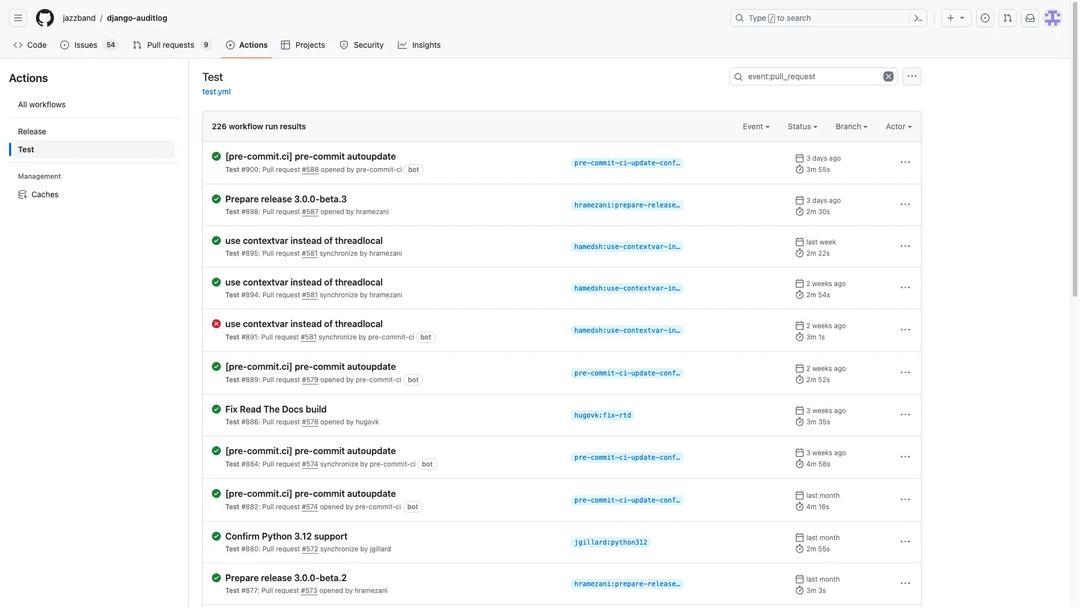 Task type: locate. For each thing, give the bounding box(es) containing it.
4 pre-commit-ci-update-config from the top
[[575, 496, 684, 504]]

2 vertical spatial hamedsh:use-
[[575, 327, 623, 335]]

7 run duration image from the top
[[796, 502, 805, 511]]

hramezani:prepare-
[[575, 201, 648, 209], [575, 580, 648, 588]]

2 3 days ago from the top
[[807, 196, 841, 205]]

2 vertical spatial of
[[324, 319, 333, 329]]

request up use contextvar instead of threadlocal
[[276, 291, 300, 299]]

ago for 2m 52s
[[834, 364, 846, 373]]

run duration image left 3m 3s
[[796, 586, 805, 595]]

2m left the 52s at right
[[807, 376, 817, 384]]

2m left 22s
[[807, 249, 817, 257]]

show options image for 2m 22s
[[901, 242, 910, 251]]

3 commit.ci] from the top
[[247, 446, 293, 456]]

3 up 4m 58s
[[807, 449, 811, 457]]

3 for 2m 30s
[[807, 196, 811, 205]]

threadlocal inside use contextvar instead of threadlocal test #894: pull request #581 synchronize             by hramezani
[[335, 277, 383, 287]]

pre-commit-ci-update-config link down rtd
[[571, 453, 684, 463]]

1 [pre- from the top
[[225, 151, 247, 161]]

3m left 1s
[[807, 333, 817, 341]]

0 vertical spatial hamedsh:use-contextvar-instead-of-threadvars link
[[571, 242, 753, 252]]

pre-commit-ci-update-config link for 3 days ago
[[571, 158, 684, 168]]

2 weeks ago up the 52s at right
[[807, 364, 846, 373]]

contextvar up #894:
[[243, 277, 288, 287]]

2 use contextvar instead of threadlocal link from the top
[[225, 277, 562, 288]]

1 vertical spatial hamedsh:use-contextvar-instead-of-threadvars
[[575, 284, 753, 292]]

last month up 16s
[[807, 491, 840, 500]]

prepare inside prepare release 3.0.0-beta.3 test #898: pull request #587 opened             by hramezani
[[225, 194, 259, 204]]

55s
[[819, 165, 830, 174], [818, 545, 830, 553]]

4 calendar image from the top
[[796, 406, 805, 415]]

run duration image for beta.3
[[796, 207, 805, 216]]

code image
[[13, 40, 22, 49]]

2 3 from the top
[[807, 196, 811, 205]]

1 commit from the top
[[313, 151, 345, 161]]

2 vertical spatial #581 link
[[301, 333, 317, 341]]

#898:
[[241, 207, 261, 216]]

test inside confirm python 3.12 support test #880: pull request #572 synchronize             by jgillard
[[225, 545, 240, 553]]

0 vertical spatial 3 days ago
[[807, 154, 841, 162]]

2 month from the top
[[820, 534, 840, 542]]

pull down the
[[262, 418, 274, 426]]

1 hamedsh:use- from the top
[[575, 243, 623, 251]]

#581 link
[[302, 249, 318, 257], [302, 291, 318, 299], [301, 333, 317, 341]]

0 vertical spatial #574 link
[[302, 460, 318, 468]]

calendar image for 3m 55s
[[796, 153, 805, 162]]

#574 up 3.12 in the bottom left of the page
[[302, 503, 318, 511]]

completed successfully image for #884:
[[212, 446, 221, 455]]

1 vertical spatial threadlocal
[[335, 277, 383, 287]]

0 vertical spatial release-
[[648, 201, 680, 209]]

completed successfully image for fix
[[212, 405, 221, 414]]

weeks up 35s on the bottom of the page
[[813, 406, 833, 415]]

last up 2m 22s
[[807, 238, 818, 246]]

2 [pre- from the top
[[225, 362, 247, 372]]

hramezani link
[[356, 207, 389, 216], [369, 249, 402, 257], [370, 291, 403, 299], [355, 586, 388, 595]]

show options image
[[901, 200, 910, 209], [901, 410, 910, 419], [901, 453, 910, 462], [901, 495, 910, 504], [901, 579, 910, 588]]

pre-commit-ci link for pull request #574 synchronize             by pre-commit-ci
[[370, 460, 416, 468]]

run duration image for 3m 35s
[[796, 417, 805, 426]]

hamedsh:use-
[[575, 243, 623, 251], [575, 284, 623, 292], [575, 327, 623, 335]]

weeks up 54s
[[813, 279, 832, 288]]

update- for last month
[[631, 496, 660, 504]]

0 vertical spatial hamedsh:use-
[[575, 243, 623, 251]]

3 for 3m 35s
[[807, 406, 811, 415]]

Filter workflow runs search field
[[730, 67, 898, 85]]

weeks up 58s
[[813, 449, 833, 457]]

request
[[276, 165, 300, 174], [276, 207, 300, 216], [276, 249, 300, 257], [276, 291, 300, 299], [275, 333, 299, 341], [276, 376, 300, 384], [276, 418, 300, 426], [276, 460, 300, 468], [276, 503, 300, 511], [276, 545, 300, 553], [275, 586, 299, 595]]

1 vertical spatial 55s
[[818, 545, 830, 553]]

2 calendar image from the top
[[796, 321, 805, 330]]

1 use contextvar instead of threadlocal link from the top
[[225, 235, 562, 246]]

#574 down "#578"
[[302, 460, 318, 468]]

1 hamedsh:use-contextvar-instead-of-threadvars link from the top
[[571, 242, 753, 252]]

prepare up #898:
[[225, 194, 259, 204]]

1 vertical spatial contextvar-
[[623, 284, 668, 292]]

2 show options image from the top
[[901, 410, 910, 419]]

4 weeks from the top
[[813, 406, 833, 415]]

last for of
[[807, 238, 818, 246]]

0 vertical spatial instead-
[[668, 243, 700, 251]]

test #882:
[[225, 503, 262, 511]]

5 2m from the top
[[807, 545, 817, 553]]

workflow
[[229, 121, 263, 131]]

rtd
[[619, 412, 631, 419]]

1 vertical spatial last month
[[807, 534, 840, 542]]

#579
[[302, 376, 319, 384]]

0 vertical spatial run duration image
[[796, 207, 805, 216]]

1 vertical spatial list
[[9, 91, 179, 208]]

instead inside use contextvar instead of threadlocal test #895: pull request #581 synchronize             by hramezani
[[291, 236, 322, 246]]

/ left to
[[770, 15, 774, 22]]

2 4m from the top
[[807, 503, 817, 511]]

workflows
[[29, 100, 66, 109]]

1 run duration image from the top
[[796, 207, 805, 216]]

commit up pull request #588 opened             by pre-commit-ci at top left
[[313, 151, 345, 161]]

None search field
[[730, 67, 898, 85]]

3 weeks ago up 35s on the bottom of the page
[[807, 406, 846, 415]]

3 [pre- from the top
[[225, 446, 247, 456]]

2 release- from the top
[[648, 580, 680, 588]]

1 pre-commit-ci-update-config link from the top
[[571, 158, 684, 168]]

release- left beta2
[[648, 580, 680, 588]]

days up 3m 55s
[[813, 154, 828, 162]]

6 completed successfully image from the top
[[212, 532, 221, 541]]

contextvar- for use contextvar instead of threadlocal test #894: pull request #581 synchronize             by hramezani
[[623, 284, 668, 292]]

0 vertical spatial instead
[[291, 236, 322, 246]]

days
[[813, 154, 828, 162], [813, 196, 828, 205]]

3 up the 2m 30s
[[807, 196, 811, 205]]

4 show options image from the top
[[901, 326, 910, 335]]

prepare
[[225, 194, 259, 204], [225, 573, 259, 583]]

2 prepare from the top
[[225, 573, 259, 583]]

pre-commit-ci-update-config link up hramezani:prepare-release-3-beta3 link
[[571, 158, 684, 168]]

2
[[807, 279, 811, 288], [807, 322, 811, 330], [807, 364, 811, 373]]

test left #898:
[[225, 207, 240, 216]]

1 vertical spatial prepare
[[225, 573, 259, 583]]

by inside fix read the docs build test #886: pull request #578 opened             by hugovk
[[346, 418, 354, 426]]

0 vertical spatial hamedsh:use-contextvar-instead-of-threadvars
[[575, 243, 753, 251]]

hamedsh:use-contextvar-instead-of-threadvars link for use contextvar instead of threadlocal test #895: pull request #581 synchronize             by hramezani
[[571, 242, 753, 252]]

show workflow options image
[[908, 72, 917, 81]]

use contextvar instead of threadlocal link for use contextvar instead of threadlocal test #894: pull request #581 synchronize             by hramezani
[[225, 277, 562, 288]]

completed successfully image
[[212, 236, 221, 245], [212, 446, 221, 455], [212, 489, 221, 498], [212, 573, 221, 582]]

prepare release 3.0.0-beta.3 link
[[225, 193, 562, 205]]

weeks
[[813, 279, 832, 288], [813, 322, 832, 330], [813, 364, 832, 373], [813, 406, 833, 415], [813, 449, 833, 457]]

last for support
[[807, 534, 818, 542]]

5 calendar image from the top
[[796, 533, 805, 542]]

1 3- from the top
[[680, 201, 688, 209]]

of for use contextvar instead of threadlocal
[[324, 319, 333, 329]]

3 weeks ago up 58s
[[807, 449, 846, 457]]

2m
[[807, 207, 817, 216], [807, 249, 817, 257], [807, 291, 817, 299], [807, 376, 817, 384], [807, 545, 817, 553]]

opened inside prepare release 3.0.0-beta.3 test #898: pull request #587 opened             by hramezani
[[321, 207, 344, 216]]

1 vertical spatial hamedsh:use-contextvar-instead-of-threadvars link
[[571, 283, 753, 293]]

request right #895: on the top of page
[[276, 249, 300, 257]]

1 vertical spatial 3-
[[680, 580, 688, 588]]

release link
[[13, 123, 175, 141]]

2 weeks from the top
[[813, 322, 832, 330]]

#572 link
[[302, 545, 318, 553]]

55s up 30s
[[819, 165, 830, 174]]

3.0.0- inside "prepare release 3.0.0-beta.2 test #877: pull request #573 opened             by hramezani"
[[294, 573, 320, 583]]

commit.ci]
[[247, 151, 293, 161], [247, 362, 293, 372], [247, 446, 293, 456], [247, 489, 293, 499]]

1 prepare from the top
[[225, 194, 259, 204]]

2 3m from the top
[[807, 333, 817, 341]]

issue opened image
[[60, 40, 69, 49]]

ci- down rtd
[[619, 454, 631, 462]]

weeks for 1s
[[813, 322, 832, 330]]

pre-commit-ci-update-config link up rtd
[[571, 368, 684, 378]]

1 vertical spatial 2 weeks ago
[[807, 322, 846, 330]]

weeks for 35s
[[813, 406, 833, 415]]

request inside confirm python 3.12 support test #880: pull request #572 synchronize             by jgillard
[[276, 545, 300, 553]]

use inside use contextvar instead of threadlocal test #894: pull request #581 synchronize             by hramezani
[[225, 277, 241, 287]]

54
[[107, 40, 115, 49]]

3m up the 2m 30s
[[807, 165, 817, 174]]

1 vertical spatial release-
[[648, 580, 680, 588]]

2 vertical spatial instead-
[[668, 327, 700, 335]]

prepare inside "prepare release 3.0.0-beta.2 test #877: pull request #573 opened             by hramezani"
[[225, 573, 259, 583]]

0 vertical spatial use
[[225, 236, 241, 246]]

update- for 3 days ago
[[631, 159, 660, 167]]

ago
[[829, 154, 841, 162], [829, 196, 841, 205], [834, 279, 846, 288], [834, 322, 846, 330], [834, 364, 846, 373], [834, 406, 846, 415], [834, 449, 846, 457]]

0 vertical spatial 3.0.0-
[[294, 194, 320, 204]]

commit up pull request #574 opened             by pre-commit-ci
[[313, 489, 345, 499]]

3 calendar image from the top
[[796, 364, 805, 373]]

2m up 3m 3s
[[807, 545, 817, 553]]

[pre-commit.ci] pre-commit autoupdate for test #900:
[[225, 151, 396, 161]]

2 vertical spatial threadvars
[[713, 327, 753, 335]]

test left #882:
[[225, 503, 240, 511]]

release- inside hramezani:prepare-release-3-beta3 link
[[648, 201, 680, 209]]

3 autoupdate from the top
[[347, 446, 396, 456]]

2 completed successfully image from the top
[[212, 195, 221, 204]]

2 show options image from the top
[[901, 242, 910, 251]]

2m left 30s
[[807, 207, 817, 216]]

bot for pull request #588 opened             by pre-commit-ci
[[408, 165, 419, 174]]

ci for pull request #574 opened             by pre-commit-ci
[[396, 503, 401, 511]]

2 threadvars from the top
[[713, 284, 753, 292]]

use contextvar instead of threadlocal
[[225, 319, 383, 329]]

2 commit from the top
[[313, 362, 345, 372]]

58s
[[819, 460, 831, 468]]

0 vertical spatial of-
[[700, 243, 713, 251]]

git pull request image
[[133, 40, 142, 49]]

[pre-commit.ci] pre-commit autoupdate link up confirm python 3.12 support link at the bottom of the page
[[225, 488, 562, 499]]

226 workflow run results
[[212, 121, 306, 131]]

1 weeks from the top
[[813, 279, 832, 288]]

[pre-commit.ci] pre-commit autoupdate link for pull request #588 opened             by pre-commit-ci
[[225, 151, 562, 162]]

0 vertical spatial days
[[813, 154, 828, 162]]

pre-
[[295, 151, 313, 161], [575, 159, 591, 167], [356, 165, 370, 174], [368, 333, 382, 341], [295, 362, 313, 372], [575, 369, 591, 377], [356, 376, 369, 384], [295, 446, 313, 456], [575, 454, 591, 462], [370, 460, 384, 468], [295, 489, 313, 499], [575, 496, 591, 504], [355, 503, 369, 511]]

1 vertical spatial 3 days ago
[[807, 196, 841, 205]]

2 of- from the top
[[700, 284, 713, 292]]

0 vertical spatial prepare
[[225, 194, 259, 204]]

last up 3m 3s
[[807, 575, 818, 584]]

0 vertical spatial month
[[820, 491, 840, 500]]

threadlocal for use contextvar instead of threadlocal
[[335, 319, 383, 329]]

0 vertical spatial 4m
[[807, 460, 817, 468]]

1 completed successfully image from the top
[[212, 236, 221, 245]]

run duration image left 4m 58s
[[796, 459, 805, 468]]

last week
[[807, 238, 836, 246]]

0 vertical spatial threadvars
[[713, 243, 753, 251]]

month for beta.2
[[820, 575, 840, 584]]

run duration image
[[796, 207, 805, 216], [796, 375, 805, 384], [796, 586, 805, 595]]

of inside use contextvar instead of threadlocal test #895: pull request #581 synchronize             by hramezani
[[324, 236, 333, 246]]

ago for 3m 35s
[[834, 406, 846, 415]]

release for beta.2
[[261, 573, 292, 583]]

contextvar inside use contextvar instead of threadlocal test #894: pull request #581 synchronize             by hramezani
[[243, 277, 288, 287]]

0 vertical spatial threadlocal
[[335, 236, 383, 246]]

1 2 weeks ago from the top
[[807, 279, 846, 288]]

0 vertical spatial 55s
[[819, 165, 830, 174]]

commit.ci] up '#900:' on the top left
[[247, 151, 293, 161]]

1 horizontal spatial actions
[[239, 40, 268, 49]]

pull
[[147, 40, 161, 49], [262, 165, 274, 174], [262, 207, 274, 216], [262, 249, 274, 257], [263, 291, 274, 299], [261, 333, 273, 341], [262, 376, 274, 384], [262, 418, 274, 426], [263, 460, 274, 468], [262, 503, 274, 511], [262, 545, 274, 553], [262, 586, 273, 595]]

0 vertical spatial contextvar-
[[623, 243, 668, 251]]

3 run duration image from the top
[[796, 586, 805, 595]]

0 vertical spatial 3-
[[680, 201, 688, 209]]

pull requests
[[147, 40, 194, 49]]

by inside "prepare release 3.0.0-beta.2 test #877: pull request #573 opened             by hramezani"
[[345, 586, 353, 595]]

pre-commit-ci-update-config link up jgillard:python312
[[571, 495, 684, 505]]

1 vertical spatial of-
[[700, 284, 713, 292]]

1 vertical spatial 3 weeks ago
[[807, 449, 846, 457]]

3 update- from the top
[[631, 454, 660, 462]]

pull request #579 opened             by pre-commit-ci
[[262, 376, 402, 384]]

4m 16s
[[807, 503, 830, 511]]

#581 inside use contextvar instead of threadlocal test #895: pull request #581 synchronize             by hramezani
[[302, 249, 318, 257]]

request left #587
[[276, 207, 300, 216]]

2 vertical spatial use
[[225, 319, 241, 329]]

0 vertical spatial #574
[[302, 460, 318, 468]]

1 4m from the top
[[807, 460, 817, 468]]

2 vertical spatial of-
[[700, 327, 713, 335]]

hramezani link for use contextvar instead of threadlocal test #895: pull request #581 synchronize             by hramezani
[[369, 249, 402, 257]]

#581 for use contextvar instead of threadlocal test #895: pull request #581 synchronize             by hramezani
[[302, 249, 318, 257]]

hamedsh:use-contextvar-instead-of-threadvars link
[[571, 242, 753, 252], [571, 283, 753, 293], [571, 326, 753, 336]]

commit.ci] up #882:
[[247, 489, 293, 499]]

2 vertical spatial hamedsh:use-contextvar-instead-of-threadvars
[[575, 327, 753, 335]]

0 vertical spatial hramezani:prepare-
[[575, 201, 648, 209]]

pre-commit-ci-update-config link for 2 weeks ago
[[571, 368, 684, 378]]

2 use from the top
[[225, 277, 241, 287]]

1 3 from the top
[[807, 154, 811, 162]]

read
[[240, 404, 261, 414]]

of down use contextvar instead of threadlocal test #895: pull request #581 synchronize             by hramezani
[[324, 277, 333, 287]]

2 [pre-commit.ci] pre-commit autoupdate link from the top
[[225, 361, 562, 372]]

3 2 weeks ago from the top
[[807, 364, 846, 373]]

1 vertical spatial hamedsh:use-
[[575, 284, 623, 292]]

calendar image for fix read the docs build test #886: pull request #578 opened             by hugovk
[[796, 406, 805, 415]]

test #891:
[[225, 333, 261, 341]]

2 vertical spatial threadlocal
[[335, 319, 383, 329]]

1 calendar image from the top
[[796, 153, 805, 162]]

0 vertical spatial actions
[[239, 40, 268, 49]]

jgillard:python312 link
[[571, 537, 651, 548]]

[pre-commit.ci] pre-commit autoupdate link for pull request #574 synchronize             by pre-commit-ci
[[225, 445, 562, 457]]

5 calendar image from the top
[[796, 491, 805, 500]]

1 last from the top
[[807, 238, 818, 246]]

opened down build at the left bottom of page
[[320, 418, 344, 426]]

hramezani:prepare-release-3-beta3 link
[[571, 200, 709, 210]]

show options image for docs
[[901, 410, 910, 419]]

/ inside 'type / to search'
[[770, 15, 774, 22]]

release inside "prepare release 3.0.0-beta.2 test #877: pull request #573 opened             by hramezani"
[[261, 573, 292, 583]]

[pre- for #882:
[[225, 489, 247, 499]]

1 vertical spatial days
[[813, 196, 828, 205]]

8 run duration image from the top
[[796, 544, 805, 553]]

release- inside the hramezani:prepare-release-3-beta2 link
[[648, 580, 680, 588]]

by inside use contextvar instead of threadlocal test #894: pull request #581 synchronize             by hramezani
[[360, 291, 368, 299]]

2 vertical spatial month
[[820, 575, 840, 584]]

commit-
[[591, 159, 619, 167], [370, 165, 397, 174], [382, 333, 409, 341], [591, 369, 619, 377], [369, 376, 396, 384], [591, 454, 619, 462], [384, 460, 410, 468], [591, 496, 619, 504], [369, 503, 396, 511]]

commit for #884:
[[313, 446, 345, 456]]

hramezani
[[356, 207, 389, 216], [369, 249, 402, 257], [370, 291, 403, 299], [355, 586, 388, 595]]

pre-commit-ci-update-config for 3 weeks ago
[[575, 454, 684, 462]]

4 commit from the top
[[313, 489, 345, 499]]

of down prepare release 3.0.0-beta.3 test #898: pull request #587 opened             by hramezani
[[324, 236, 333, 246]]

0 vertical spatial 3 weeks ago
[[807, 406, 846, 415]]

ci- for last month
[[619, 496, 631, 504]]

1 vertical spatial month
[[820, 534, 840, 542]]

/
[[100, 13, 102, 23], [770, 15, 774, 22]]

[pre-commit.ci] pre-commit autoupdate link down hugovk
[[225, 445, 562, 457]]

2 pre-commit-ci-update-config link from the top
[[571, 368, 684, 378]]

projects
[[296, 40, 325, 49]]

3
[[807, 154, 811, 162], [807, 196, 811, 205], [807, 406, 811, 415], [807, 449, 811, 457]]

#877:
[[241, 586, 260, 595]]

hramezani inside use contextvar instead of threadlocal test #895: pull request #581 synchronize             by hramezani
[[369, 249, 402, 257]]

pre-commit-ci-update-config
[[575, 159, 684, 167], [575, 369, 684, 377], [575, 454, 684, 462], [575, 496, 684, 504]]

1 vertical spatial contextvar
[[243, 277, 288, 287]]

52s
[[818, 376, 830, 384]]

0 vertical spatial #581 link
[[302, 249, 318, 257]]

3 ci- from the top
[[619, 454, 631, 462]]

show options image for 3m 1s
[[901, 326, 910, 335]]

0 vertical spatial last month
[[807, 491, 840, 500]]

3.0.0- for beta.2
[[294, 573, 320, 583]]

pre-commit-ci link for pull request #574 opened             by pre-commit-ci
[[355, 503, 401, 511]]

3 days ago up 30s
[[807, 196, 841, 205]]

beta3
[[688, 201, 709, 209]]

calendar image
[[796, 196, 805, 205], [796, 237, 805, 246], [796, 279, 805, 288], [796, 406, 805, 415], [796, 533, 805, 542]]

of inside use contextvar instead of threadlocal test #894: pull request #581 synchronize             by hramezani
[[324, 277, 333, 287]]

release inside prepare release 3.0.0-beta.3 test #898: pull request #587 opened             by hramezani
[[261, 194, 292, 204]]

prepare release 3.0.0-beta.2 test #877: pull request #573 opened             by hramezani
[[225, 573, 388, 595]]

0 vertical spatial #581
[[302, 249, 318, 257]]

hramezani inside "prepare release 3.0.0-beta.2 test #877: pull request #573 opened             by hramezani"
[[355, 586, 388, 595]]

4m 58s
[[807, 460, 831, 468]]

2 vertical spatial use contextvar instead of threadlocal link
[[225, 318, 562, 329]]

completed successfully image
[[212, 152, 221, 161], [212, 195, 221, 204], [212, 278, 221, 287], [212, 362, 221, 371], [212, 405, 221, 414], [212, 532, 221, 541]]

jgillard
[[370, 545, 391, 553]]

commit for #889:
[[313, 362, 345, 372]]

2m 22s
[[807, 249, 830, 257]]

completed successfully image for #882:
[[212, 489, 221, 498]]

1 vertical spatial of
[[324, 277, 333, 287]]

pull request #581 synchronize             by pre-commit-ci
[[261, 333, 414, 341]]

run duration image left the 2m 55s
[[796, 544, 805, 553]]

config for 3 weeks ago
[[660, 454, 684, 462]]

4 commit.ci] from the top
[[247, 489, 293, 499]]

list
[[58, 9, 724, 27], [9, 91, 179, 208]]

2 contextvar- from the top
[[623, 284, 668, 292]]

2 weeks ago up 54s
[[807, 279, 846, 288]]

1 autoupdate from the top
[[347, 151, 396, 161]]

ci- for 2 weeks ago
[[619, 369, 631, 377]]

4 ci- from the top
[[619, 496, 631, 504]]

test left #889:
[[225, 376, 240, 384]]

3 last month from the top
[[807, 575, 840, 584]]

ci
[[397, 165, 402, 174], [409, 333, 414, 341], [396, 376, 402, 384], [410, 460, 416, 468], [396, 503, 401, 511]]

notifications image
[[1026, 13, 1035, 22]]

of inside 'use contextvar instead of threadlocal' link
[[324, 319, 333, 329]]

3 up 3m 35s
[[807, 406, 811, 415]]

3m 35s
[[807, 418, 831, 426]]

2 last month from the top
[[807, 534, 840, 542]]

week
[[820, 238, 836, 246]]

request inside fix read the docs build test #886: pull request #578 opened             by hugovk
[[276, 418, 300, 426]]

test left #895: on the top of page
[[225, 249, 240, 257]]

1 vertical spatial 3.0.0-
[[294, 573, 320, 583]]

request right #884:
[[276, 460, 300, 468]]

to
[[778, 13, 785, 22]]

3 pre-commit-ci-update-config from the top
[[575, 454, 684, 462]]

2 contextvar from the top
[[243, 277, 288, 287]]

0 vertical spatial of
[[324, 236, 333, 246]]

2 threadlocal from the top
[[335, 277, 383, 287]]

3 contextvar- from the top
[[623, 327, 668, 335]]

threadvars
[[713, 243, 753, 251], [713, 284, 753, 292], [713, 327, 753, 335]]

instead up pull request #581 synchronize             by pre-commit-ci
[[291, 319, 322, 329]]

1 contextvar from the top
[[243, 236, 288, 246]]

5 completed successfully image from the top
[[212, 405, 221, 414]]

release
[[18, 126, 46, 136]]

3 use from the top
[[225, 319, 241, 329]]

3.0.0- up #587 link
[[294, 194, 320, 204]]

update-
[[631, 159, 660, 167], [631, 369, 660, 377], [631, 454, 660, 462], [631, 496, 660, 504]]

autoupdate down hugovk
[[347, 446, 396, 456]]

commit for #900:
[[313, 151, 345, 161]]

[pre- for #884:
[[225, 446, 247, 456]]

opened up the support
[[320, 503, 344, 511]]

1 vertical spatial run duration image
[[796, 375, 805, 384]]

test left #884:
[[225, 460, 240, 468]]

3 up 3m 55s
[[807, 154, 811, 162]]

2 vertical spatial hamedsh:use-contextvar-instead-of-threadvars link
[[571, 326, 753, 336]]

2 up 2m 54s
[[807, 279, 811, 288]]

0 vertical spatial release
[[261, 194, 292, 204]]

1 use from the top
[[225, 236, 241, 246]]

homepage image
[[36, 9, 54, 27]]

instead inside use contextvar instead of threadlocal test #894: pull request #581 synchronize             by hramezani
[[291, 277, 322, 287]]

0 vertical spatial list
[[58, 9, 724, 27]]

request down python
[[276, 545, 300, 553]]

pre-commit-ci-update-config up jgillard:python312
[[575, 496, 684, 504]]

2 hamedsh:use- from the top
[[575, 284, 623, 292]]

bot for pull request #574 synchronize             by pre-commit-ci
[[422, 460, 433, 468]]

2 hamedsh:use-contextvar-instead-of-threadvars link from the top
[[571, 283, 753, 293]]

#587 link
[[302, 207, 319, 216]]

1 vertical spatial instead-
[[668, 284, 700, 292]]

clear filters image
[[884, 71, 894, 82]]

1 hramezani:prepare- from the top
[[575, 201, 648, 209]]

run duration image left 2m 22s
[[796, 248, 805, 257]]

[pre-commit.ci] pre-commit autoupdate for test #882:
[[225, 489, 396, 499]]

#581 link up use contextvar instead of threadlocal test #894: pull request #581 synchronize             by hramezani
[[302, 249, 318, 257]]

request down docs
[[276, 418, 300, 426]]

test inside fix read the docs build test #886: pull request #578 opened             by hugovk
[[225, 418, 240, 426]]

0 horizontal spatial /
[[100, 13, 102, 23]]

3 config from the top
[[660, 454, 684, 462]]

3m left 35s on the bottom of the page
[[807, 418, 817, 426]]

3 2m from the top
[[807, 291, 817, 299]]

1 instead- from the top
[[668, 243, 700, 251]]

pull down python
[[262, 545, 274, 553]]

pull inside use contextvar instead of threadlocal test #894: pull request #581 synchronize             by hramezani
[[263, 291, 274, 299]]

completed successfully image for #877:
[[212, 573, 221, 582]]

/ left django-
[[100, 13, 102, 23]]

filter workflows element
[[13, 123, 175, 159]]

run duration image for 3m 55s
[[796, 165, 805, 174]]

run duration image for 3m 1s
[[796, 332, 805, 341]]

of for use contextvar instead of threadlocal test #895: pull request #581 synchronize             by hramezani
[[324, 236, 333, 246]]

3 [pre-commit.ci] pre-commit autoupdate from the top
[[225, 446, 396, 456]]

use inside use contextvar instead of threadlocal test #895: pull request #581 synchronize             by hramezani
[[225, 236, 241, 246]]

#574 link up 3.12 in the bottom left of the page
[[302, 503, 318, 511]]

0 vertical spatial contextvar
[[243, 236, 288, 246]]

1 3m from the top
[[807, 165, 817, 174]]

3 pre-commit-ci-update-config link from the top
[[571, 453, 684, 463]]

autoupdate for pull request #588 opened             by pre-commit-ci
[[347, 151, 396, 161]]

release for beta.3
[[261, 194, 292, 204]]

use contextvar instead of threadlocal link
[[225, 235, 562, 246], [225, 277, 562, 288], [225, 318, 562, 329]]

3m left 3s
[[807, 586, 817, 595]]

4 autoupdate from the top
[[347, 489, 396, 499]]

3m for fix read the docs build
[[807, 418, 817, 426]]

4 [pre-commit.ci] pre-commit autoupdate from the top
[[225, 489, 396, 499]]

1 vertical spatial #581
[[302, 291, 318, 299]]

1 horizontal spatial /
[[770, 15, 774, 22]]

of for use contextvar instead of threadlocal test #894: pull request #581 synchronize             by hramezani
[[324, 277, 333, 287]]

1 vertical spatial 2
[[807, 322, 811, 330]]

test inside filter workflows element
[[18, 144, 34, 154]]

event button
[[743, 120, 770, 132]]

0 vertical spatial 2 weeks ago
[[807, 279, 846, 288]]

pre-commit-ci-update-config up hramezani:prepare-release-3-beta3 link
[[575, 159, 684, 167]]

projects link
[[277, 37, 331, 53]]

3m 3s
[[807, 586, 826, 595]]

#581 up use contextvar instead of threadlocal
[[302, 291, 318, 299]]

2 vertical spatial last month
[[807, 575, 840, 584]]

2 vertical spatial run duration image
[[796, 586, 805, 595]]

1 vertical spatial instead
[[291, 277, 322, 287]]

#882:
[[241, 503, 260, 511]]

test left #877:
[[225, 586, 240, 595]]

2 weeks ago for threadlocal
[[807, 322, 846, 330]]

contextvar for use contextvar instead of threadlocal test #894: pull request #581 synchronize             by hramezani
[[243, 277, 288, 287]]

of
[[324, 236, 333, 246], [324, 277, 333, 287], [324, 319, 333, 329]]

1 hamedsh:use-contextvar-instead-of-threadvars from the top
[[575, 243, 753, 251]]

16s
[[819, 503, 830, 511]]

issues
[[74, 40, 97, 49]]

show options image for 2m 55s
[[901, 537, 910, 546]]

#581 inside use contextvar instead of threadlocal test #894: pull request #581 synchronize             by hramezani
[[302, 291, 318, 299]]

2m for use contextvar instead of threadlocal test #895: pull request #581 synchronize             by hramezani
[[807, 249, 817, 257]]

1 show options image from the top
[[901, 200, 910, 209]]

4 3 from the top
[[807, 449, 811, 457]]

contextvar inside use contextvar instead of threadlocal test #895: pull request #581 synchronize             by hramezani
[[243, 236, 288, 246]]

2 vertical spatial instead
[[291, 319, 322, 329]]

3 completed successfully image from the top
[[212, 278, 221, 287]]

0 horizontal spatial actions
[[9, 71, 48, 84]]

0 vertical spatial 2
[[807, 279, 811, 288]]

list containing all workflows
[[9, 91, 179, 208]]

update- up rtd
[[631, 369, 660, 377]]

#573
[[301, 586, 318, 595]]

failed image
[[212, 319, 221, 328]]

2 vertical spatial contextvar
[[243, 319, 288, 329]]

2m 54s
[[807, 291, 830, 299]]

calendar image for use contextvar instead of threadlocal test #894: pull request #581 synchronize             by hramezani
[[796, 279, 805, 288]]

request inside "prepare release 3.0.0-beta.2 test #877: pull request #573 opened             by hramezani"
[[275, 586, 299, 595]]

last up 4m 16s
[[807, 491, 818, 500]]

jgillard link
[[370, 545, 391, 553]]

[pre- up the test #900: at the left top of page
[[225, 151, 247, 161]]

1 vertical spatial use
[[225, 277, 241, 287]]

[pre-commit.ci] pre-commit autoupdate link
[[225, 151, 562, 162], [225, 361, 562, 372], [225, 445, 562, 457], [225, 488, 562, 499]]

1 vertical spatial release
[[261, 573, 292, 583]]

1 vertical spatial 4m
[[807, 503, 817, 511]]

hugovk
[[356, 418, 379, 426]]

run duration image
[[796, 165, 805, 174], [796, 248, 805, 257], [796, 290, 805, 299], [796, 332, 805, 341], [796, 417, 805, 426], [796, 459, 805, 468], [796, 502, 805, 511], [796, 544, 805, 553]]

1 instead from the top
[[291, 236, 322, 246]]

0 vertical spatial use contextvar instead of threadlocal link
[[225, 235, 562, 246]]

1 vertical spatial #581 link
[[302, 291, 318, 299]]

2 calendar image from the top
[[796, 237, 805, 246]]

2 vertical spatial 2 weeks ago
[[807, 364, 846, 373]]

run duration image left 4m 16s
[[796, 502, 805, 511]]

1 vertical spatial #574
[[302, 503, 318, 511]]

2 2m from the top
[[807, 249, 817, 257]]

config for 3 days ago
[[660, 159, 684, 167]]

/ inside jazzband / django-auditlog
[[100, 13, 102, 23]]

2 vertical spatial 2
[[807, 364, 811, 373]]

caches link
[[13, 186, 175, 204]]

5 weeks from the top
[[813, 449, 833, 457]]

3 days ago for [pre-commit.ci] pre-commit autoupdate
[[807, 154, 841, 162]]

pull right #877:
[[262, 586, 273, 595]]

#900:
[[241, 165, 260, 174]]

weeks for 58s
[[813, 449, 833, 457]]

month up 16s
[[820, 491, 840, 500]]

pull right #895: on the top of page
[[262, 249, 274, 257]]

release- for prepare release 3.0.0-beta.3
[[648, 201, 680, 209]]

use for use contextvar instead of threadlocal test #895: pull request #581 synchronize             by hramezani
[[225, 236, 241, 246]]

pre-commit-ci-update-config link
[[571, 158, 684, 168], [571, 368, 684, 378], [571, 453, 684, 463], [571, 495, 684, 505]]

1 vertical spatial use contextvar instead of threadlocal link
[[225, 277, 562, 288]]

1 show options image from the top
[[901, 158, 910, 167]]

pre-commit-ci-update-config for 3 days ago
[[575, 159, 684, 167]]

ci for pull request #581 synchronize             by pre-commit-ci
[[409, 333, 414, 341]]

[pre-commit.ci] pre-commit autoupdate up #579
[[225, 362, 396, 372]]

[pre-commit.ci] pre-commit autoupdate
[[225, 151, 396, 161], [225, 362, 396, 372], [225, 446, 396, 456], [225, 489, 396, 499]]

1 vertical spatial #574 link
[[302, 503, 318, 511]]

pull right #894:
[[263, 291, 274, 299]]

update- up jgillard:python312
[[631, 496, 660, 504]]

actor
[[886, 121, 908, 131]]

1 vertical spatial threadvars
[[713, 284, 753, 292]]

opened
[[321, 165, 345, 174], [321, 207, 344, 216], [321, 376, 344, 384], [320, 418, 344, 426], [320, 503, 344, 511], [319, 586, 343, 595]]

3 of from the top
[[324, 319, 333, 329]]

weeks up 1s
[[813, 322, 832, 330]]

test
[[202, 70, 223, 83], [18, 144, 34, 154], [225, 165, 240, 174], [225, 207, 240, 216], [225, 249, 240, 257], [225, 291, 240, 299], [225, 333, 240, 341], [225, 376, 240, 384], [225, 418, 240, 426], [225, 460, 240, 468], [225, 503, 240, 511], [225, 545, 240, 553], [225, 586, 240, 595]]

pull right #884:
[[263, 460, 274, 468]]

1 vertical spatial hramezani:prepare-
[[575, 580, 648, 588]]

1 release- from the top
[[648, 201, 680, 209]]

3 weeks ago
[[807, 406, 846, 415], [807, 449, 846, 457]]

2 run duration image from the top
[[796, 248, 805, 257]]

last month up the 2m 55s
[[807, 534, 840, 542]]

[pre- up test #889:
[[225, 362, 247, 372]]

last for beta.2
[[807, 575, 818, 584]]

contextvar- for use contextvar instead of threadlocal test #895: pull request #581 synchronize             by hramezani
[[623, 243, 668, 251]]

contextvar for use contextvar instead of threadlocal test #895: pull request #581 synchronize             by hramezani
[[243, 236, 288, 246]]

2 vertical spatial contextvar-
[[623, 327, 668, 335]]

1 of from the top
[[324, 236, 333, 246]]

last month for support
[[807, 534, 840, 542]]

show options image
[[901, 158, 910, 167], [901, 242, 910, 251], [901, 283, 910, 292], [901, 326, 910, 335], [901, 368, 910, 377], [901, 537, 910, 546]]

1 2 from the top
[[807, 279, 811, 288]]

use contextvar instead of threadlocal test #894: pull request #581 synchronize             by hramezani
[[225, 277, 403, 299]]

opened down beta.2
[[319, 586, 343, 595]]

calendar image
[[796, 153, 805, 162], [796, 321, 805, 330], [796, 364, 805, 373], [796, 448, 805, 457], [796, 491, 805, 500], [796, 575, 805, 584]]

completed successfully image for #895:
[[212, 236, 221, 245]]

update- up hramezani:prepare-release-3-beta3
[[631, 159, 660, 167]]

test up test.yml link
[[202, 70, 223, 83]]

pull inside fix read the docs build test #886: pull request #578 opened             by hugovk
[[262, 418, 274, 426]]

threadlocal inside use contextvar instead of threadlocal test #895: pull request #581 synchronize             by hramezani
[[335, 236, 383, 246]]

commit.ci] up #889:
[[247, 362, 293, 372]]

3.0.0- inside prepare release 3.0.0-beta.3 test #898: pull request #587 opened             by hramezani
[[294, 194, 320, 204]]

test link
[[13, 141, 175, 159]]



Task type: vqa. For each thing, say whether or not it's contained in the screenshot.


Task type: describe. For each thing, give the bounding box(es) containing it.
threadvars for use contextvar instead of threadlocal test #895: pull request #581 synchronize             by hramezani
[[713, 243, 753, 251]]

#572
[[302, 545, 318, 553]]

hamedsh:use-contextvar-instead-of-threadvars for use contextvar instead of threadlocal test #894: pull request #581 synchronize             by hramezani
[[575, 284, 753, 292]]

pre-commit-ci link for pull request #588 opened             by pre-commit-ci
[[356, 165, 402, 174]]

request up python
[[276, 503, 300, 511]]

pull inside "prepare release 3.0.0-beta.2 test #877: pull request #573 opened             by hramezani"
[[262, 586, 273, 595]]

beta.3
[[320, 194, 347, 204]]

code
[[27, 40, 47, 49]]

jazzband link
[[58, 9, 100, 27]]

ago for 2m 30s
[[829, 196, 841, 205]]

hramezani link for prepare release 3.0.0-beta.3 test #898: pull request #587 opened             by hramezani
[[356, 207, 389, 216]]

weeks for 52s
[[813, 364, 832, 373]]

test inside use contextvar instead of threadlocal test #895: pull request #581 synchronize             by hramezani
[[225, 249, 240, 257]]

opened inside fix read the docs build test #886: pull request #578 opened             by hugovk
[[320, 418, 344, 426]]

git pull request image
[[1004, 13, 1013, 22]]

#886:
[[241, 418, 261, 426]]

4 2m from the top
[[807, 376, 817, 384]]

jazzband
[[63, 13, 96, 22]]

test #900:
[[225, 165, 262, 174]]

3 of- from the top
[[700, 327, 713, 335]]

prepare for prepare release 3.0.0-beta.2
[[225, 573, 259, 583]]

show options image for 2m 54s
[[901, 283, 910, 292]]

test #884:
[[225, 460, 263, 468]]

config for last month
[[660, 496, 684, 504]]

3.12
[[294, 531, 312, 541]]

by inside prepare release 3.0.0-beta.3 test #898: pull request #587 opened             by hramezani
[[346, 207, 354, 216]]

beta2
[[688, 580, 709, 588]]

pre-commit-ci-update-config link for last month
[[571, 495, 684, 505]]

synchronize inside use contextvar instead of threadlocal test #894: pull request #581 synchronize             by hramezani
[[320, 291, 358, 299]]

event
[[743, 121, 766, 131]]

#573 link
[[301, 586, 318, 595]]

pull right git pull request image on the left top of page
[[147, 40, 161, 49]]

3s
[[819, 586, 826, 595]]

days for prepare release 3.0.0-beta.3
[[813, 196, 828, 205]]

test left '#900:' on the top left
[[225, 165, 240, 174]]

hamedsh:use- for use contextvar instead of threadlocal test #894: pull request #581 synchronize             by hramezani
[[575, 284, 623, 292]]

status button
[[788, 120, 818, 132]]

list containing jazzband
[[58, 9, 724, 27]]

#581 link for use contextvar instead of threadlocal test #895: pull request #581 synchronize             by hramezani
[[302, 249, 318, 257]]

#587
[[302, 207, 319, 216]]

calendar image for 3m 1s
[[796, 321, 805, 330]]

3 hamedsh:use-contextvar-instead-of-threadvars link from the top
[[571, 326, 753, 336]]

insights
[[413, 40, 441, 49]]

[pre-commit.ci] pre-commit autoupdate for test #889:
[[225, 362, 396, 372]]

2 for use contextvar instead of threadlocal
[[807, 322, 811, 330]]

#891:
[[241, 333, 259, 341]]

shield image
[[340, 40, 349, 49]]

pull right '#900:' on the top left
[[262, 165, 274, 174]]

2 last from the top
[[807, 491, 818, 500]]

issue opened image
[[981, 13, 990, 22]]

plus image
[[947, 13, 956, 22]]

opened right #579
[[321, 376, 344, 384]]

pull request #574 synchronize             by pre-commit-ci
[[263, 460, 416, 468]]

hugovk:fix-rtd
[[575, 412, 631, 419]]

hramezani inside use contextvar instead of threadlocal test #894: pull request #581 synchronize             by hramezani
[[370, 291, 403, 299]]

show options image for beta.2
[[901, 579, 910, 588]]

hramezani inside prepare release 3.0.0-beta.3 test #898: pull request #587 opened             by hramezani
[[356, 207, 389, 216]]

instead for use contextvar instead of threadlocal
[[291, 319, 322, 329]]

request inside prepare release 3.0.0-beta.3 test #898: pull request #587 opened             by hramezani
[[276, 207, 300, 216]]

test inside prepare release 3.0.0-beta.3 test #898: pull request #587 opened             by hramezani
[[225, 207, 240, 216]]

month for support
[[820, 534, 840, 542]]

triangle down image
[[958, 13, 967, 22]]

pull request #574 opened             by pre-commit-ci
[[262, 503, 401, 511]]

3m for use contextvar instead of threadlocal
[[807, 333, 817, 341]]

beta.2
[[320, 573, 347, 583]]

test inside "prepare release 3.0.0-beta.2 test #877: pull request #573 opened             by hramezani"
[[225, 586, 240, 595]]

request down use contextvar instead of threadlocal
[[275, 333, 299, 341]]

2m 55s
[[807, 545, 830, 553]]

actor button
[[886, 120, 912, 132]]

/ for jazzband
[[100, 13, 102, 23]]

2m 30s
[[807, 207, 830, 216]]

update- for 2 weeks ago
[[631, 369, 660, 377]]

actions link
[[221, 37, 272, 53]]

/ for type
[[770, 15, 774, 22]]

run duration image for 2m 54s
[[796, 290, 805, 299]]

auditlog
[[136, 13, 167, 22]]

ago for 4m 58s
[[834, 449, 846, 457]]

commit.ci] for pull request #574 opened             by pre-commit-ci
[[247, 489, 293, 499]]

#895:
[[241, 249, 260, 257]]

commit.ci] for pull request #579 opened             by pre-commit-ci
[[247, 362, 293, 372]]

1s
[[819, 333, 825, 341]]

instead- for use contextvar instead of threadlocal test #895: pull request #581 synchronize             by hramezani
[[668, 243, 700, 251]]

completed successfully image for confirm
[[212, 532, 221, 541]]

django-auditlog link
[[102, 9, 172, 27]]

all workflows
[[18, 100, 66, 109]]

3m 1s
[[807, 333, 825, 341]]

insights link
[[394, 37, 446, 53]]

hramezani:prepare-release-3-beta2
[[575, 580, 709, 588]]

test.yml
[[202, 87, 231, 96]]

pull inside confirm python 3.12 support test #880: pull request #572 synchronize             by jgillard
[[262, 545, 274, 553]]

3 weeks ago for [pre-commit.ci] pre-commit autoupdate
[[807, 449, 846, 457]]

35s
[[819, 418, 831, 426]]

#581 for use contextvar instead of threadlocal test #894: pull request #581 synchronize             by hramezani
[[302, 291, 318, 299]]

pull inside prepare release 3.0.0-beta.3 test #898: pull request #587 opened             by hramezani
[[262, 207, 274, 216]]

requests
[[163, 40, 194, 49]]

command palette image
[[914, 13, 923, 22]]

3 hamedsh:use- from the top
[[575, 327, 623, 335]]

status
[[788, 121, 814, 131]]

request inside use contextvar instead of threadlocal test #895: pull request #581 synchronize             by hramezani
[[276, 249, 300, 257]]

completed successfully image for use
[[212, 278, 221, 287]]

search image
[[734, 73, 743, 82]]

ci for pull request #574 synchronize             by pre-commit-ci
[[410, 460, 416, 468]]

jgillard:python312
[[575, 539, 648, 546]]

#880:
[[241, 545, 261, 553]]

2m for prepare release 3.0.0-beta.3 test #898: pull request #587 opened             by hramezani
[[807, 207, 817, 216]]

by inside use contextvar instead of threadlocal test #895: pull request #581 synchronize             by hramezani
[[360, 249, 368, 257]]

run duration image for 4m 58s
[[796, 459, 805, 468]]

3 days ago for prepare release 3.0.0-beta.3
[[807, 196, 841, 205]]

opened right #588
[[321, 165, 345, 174]]

hramezani:prepare-release-3-beta2 link
[[571, 579, 709, 589]]

test inside use contextvar instead of threadlocal test #894: pull request #581 synchronize             by hramezani
[[225, 291, 240, 299]]

run duration image for 4m 16s
[[796, 502, 805, 511]]

use for use contextvar instead of threadlocal
[[225, 319, 241, 329]]

pre-commit-ci-update-config link for 3 weeks ago
[[571, 453, 684, 463]]

ago for 3m 55s
[[829, 154, 841, 162]]

#588
[[302, 165, 319, 174]]

run duration image for 2m 55s
[[796, 544, 805, 553]]

actions inside actions link
[[239, 40, 268, 49]]

30s
[[818, 207, 830, 216]]

3 hamedsh:use-contextvar-instead-of-threadvars from the top
[[575, 327, 753, 335]]

2 for [pre-commit.ci] pre-commit autoupdate
[[807, 364, 811, 373]]

#581 link for use contextvar instead of threadlocal test #894: pull request #581 synchronize             by hramezani
[[302, 291, 318, 299]]

pull right #889:
[[262, 376, 274, 384]]

prepare release 3.0.0-beta.3 test #898: pull request #587 opened             by hramezani
[[225, 194, 389, 216]]

test left #891:
[[225, 333, 240, 341]]

[pre- for #889:
[[225, 362, 247, 372]]

contextvar for use contextvar instead of threadlocal
[[243, 319, 288, 329]]

synchronize down use contextvar instead of threadlocal
[[319, 333, 357, 341]]

confirm python 3.12 support test #880: pull request #572 synchronize             by jgillard
[[225, 531, 391, 553]]

python
[[262, 531, 292, 541]]

synchronize inside use contextvar instead of threadlocal test #895: pull request #581 synchronize             by hramezani
[[320, 249, 358, 257]]

synchronize inside confirm python 3.12 support test #880: pull request #572 synchronize             by jgillard
[[320, 545, 359, 553]]

prepare for prepare release 3.0.0-beta.3
[[225, 194, 259, 204]]

#884:
[[241, 460, 261, 468]]

4 completed successfully image from the top
[[212, 362, 221, 371]]

search
[[787, 13, 811, 22]]

22s
[[818, 249, 830, 257]]

calendar image for prepare release 3.0.0-beta.3 test #898: pull request #587 opened             by hramezani
[[796, 196, 805, 205]]

django-
[[107, 13, 136, 22]]

opened inside "prepare release 3.0.0-beta.2 test #877: pull request #573 opened             by hramezani"
[[319, 586, 343, 595]]

commit.ci] for pull request #588 opened             by pre-commit-ci
[[247, 151, 293, 161]]

docs
[[282, 404, 304, 414]]

use contextvar instead of threadlocal test #895: pull request #581 synchronize             by hramezani
[[225, 236, 402, 257]]

#578 link
[[302, 418, 319, 426]]

confirm python 3.12 support link
[[225, 531, 562, 542]]

instead for use contextvar instead of threadlocal test #895: pull request #581 synchronize             by hramezani
[[291, 236, 322, 246]]

fix read the docs build link
[[225, 404, 562, 415]]

instead for use contextvar instead of threadlocal test #894: pull request #581 synchronize             by hramezani
[[291, 277, 322, 287]]

#889:
[[241, 376, 261, 384]]

3 threadvars from the top
[[713, 327, 753, 335]]

all workflows link
[[13, 96, 175, 114]]

2 run duration image from the top
[[796, 375, 805, 384]]

3 for 3m 55s
[[807, 154, 811, 162]]

the
[[264, 404, 280, 414]]

jazzband / django-auditlog
[[63, 13, 167, 23]]

last month for beta.2
[[807, 575, 840, 584]]

pull right #882:
[[262, 503, 274, 511]]

request left #588 link
[[276, 165, 300, 174]]

hamedsh:use-contextvar-instead-of-threadvars for use contextvar instead of threadlocal test #895: pull request #581 synchronize             by hramezani
[[575, 243, 753, 251]]

3 for 4m 58s
[[807, 449, 811, 457]]

run duration image for 2m 22s
[[796, 248, 805, 257]]

confirm
[[225, 531, 260, 541]]

hugovk:fix-rtd link
[[571, 410, 635, 421]]

pre-commit-ci link for pull request #581 synchronize             by pre-commit-ci
[[368, 333, 414, 341]]

prepare release 3.0.0-beta.2 link
[[225, 572, 562, 584]]

request inside use contextvar instead of threadlocal test #894: pull request #581 synchronize             by hramezani
[[276, 291, 300, 299]]

bot for pull request #574 opened             by pre-commit-ci
[[407, 503, 418, 511]]

#579 link
[[302, 376, 319, 384]]

instead- for use contextvar instead of threadlocal test #894: pull request #581 synchronize             by hramezani
[[668, 284, 700, 292]]

of- for use contextvar instead of threadlocal test #894: pull request #581 synchronize             by hramezani
[[700, 284, 713, 292]]

3 show options image from the top
[[901, 453, 910, 462]]

by inside confirm python 3.12 support test #880: pull request #572 synchronize             by jgillard
[[360, 545, 368, 553]]

1 last month from the top
[[807, 491, 840, 500]]

9
[[204, 40, 208, 49]]

1 completed successfully image from the top
[[212, 152, 221, 161]]

test.yml link
[[202, 87, 231, 96]]

2 vertical spatial #581
[[301, 333, 317, 341]]

ago for 2m 54s
[[834, 279, 846, 288]]

request left #579 link
[[276, 376, 300, 384]]

1 vertical spatial actions
[[9, 71, 48, 84]]

#574 for synchronize             by
[[302, 460, 318, 468]]

hramezani:prepare- for beta.2
[[575, 580, 648, 588]]

fix read the docs build test #886: pull request #578 opened             by hugovk
[[225, 404, 379, 426]]

4m for 4m 58s
[[807, 460, 817, 468]]

ci- for 3 days ago
[[619, 159, 631, 167]]

calendar image for confirm python 3.12 support test #880: pull request #572 synchronize             by jgillard
[[796, 533, 805, 542]]

pull right #891:
[[261, 333, 273, 341]]

3 instead- from the top
[[668, 327, 700, 335]]

hugovk:fix-
[[575, 412, 619, 419]]

security
[[354, 40, 384, 49]]

type / to search
[[749, 13, 811, 22]]

pull inside use contextvar instead of threadlocal test #895: pull request #581 synchronize             by hramezani
[[262, 249, 274, 257]]

3 use contextvar instead of threadlocal link from the top
[[225, 318, 562, 329]]

2m 52s
[[807, 376, 830, 384]]

graph image
[[398, 40, 407, 49]]

226
[[212, 121, 227, 131]]

[pre-commit.ci] pre-commit autoupdate link for pull request #579 opened             by pre-commit-ci
[[225, 361, 562, 372]]

55s for confirm python 3.12 support
[[818, 545, 830, 553]]

play image
[[226, 40, 235, 49]]

table image
[[281, 40, 290, 49]]

config for 2 weeks ago
[[660, 369, 684, 377]]

calendar image for 4m 16s
[[796, 491, 805, 500]]

release- for prepare release 3.0.0-beta.2
[[648, 580, 680, 588]]

run
[[265, 121, 278, 131]]

management
[[18, 172, 61, 180]]

hramezani link for use contextvar instead of threadlocal test #894: pull request #581 synchronize             by hramezani
[[370, 291, 403, 299]]

#588 link
[[302, 165, 319, 174]]

hugovk link
[[356, 418, 379, 426]]

1 month from the top
[[820, 491, 840, 500]]

synchronize up pull request #574 opened             by pre-commit-ci
[[320, 460, 358, 468]]

code link
[[9, 37, 51, 53]]

#574 for opened             by
[[302, 503, 318, 511]]

3- for beta.2
[[680, 580, 688, 588]]

4 show options image from the top
[[901, 495, 910, 504]]



